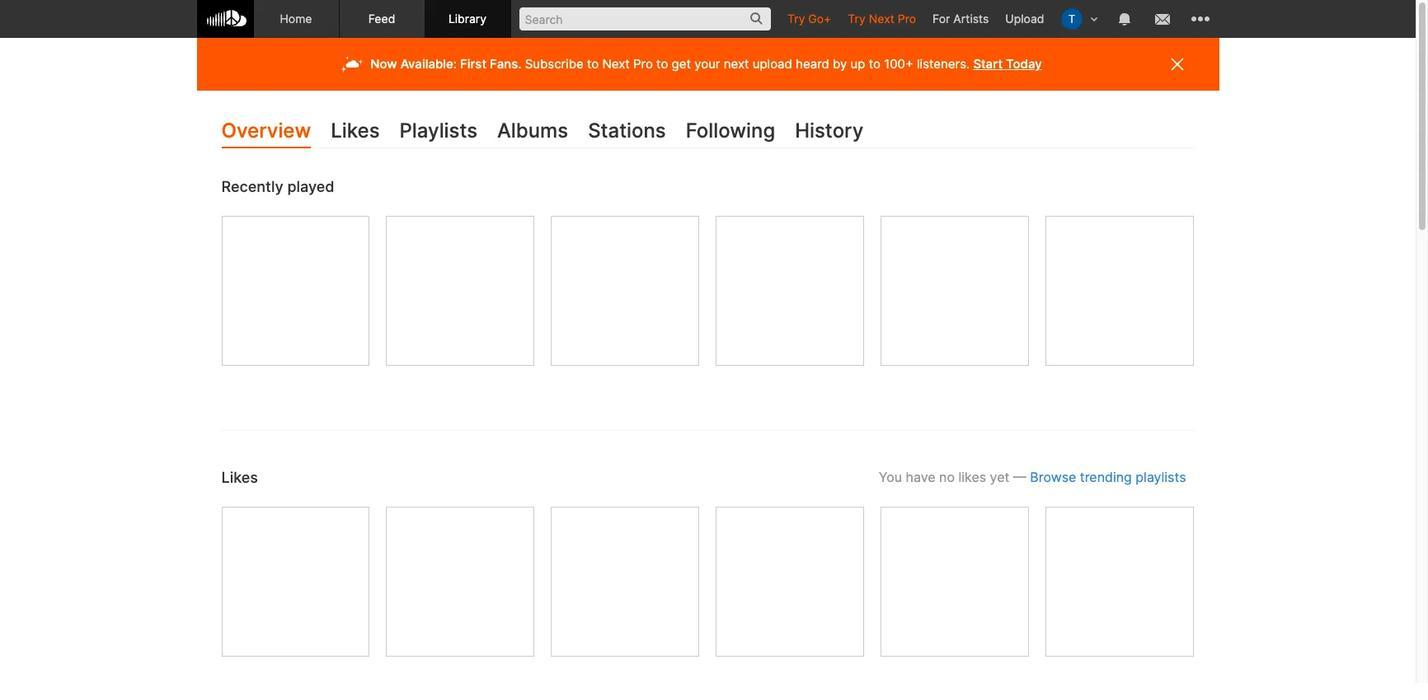 Task type: describe. For each thing, give the bounding box(es) containing it.
artists
[[954, 12, 989, 26]]

playlists link
[[400, 115, 478, 149]]

following link
[[686, 115, 776, 149]]

try go+ link
[[779, 0, 840, 37]]

available:
[[401, 56, 457, 72]]

for
[[933, 12, 950, 26]]

for artists
[[933, 12, 989, 26]]

—
[[1014, 469, 1027, 486]]

start
[[974, 56, 1003, 72]]

up
[[851, 56, 866, 72]]

today
[[1006, 56, 1042, 72]]

0 horizontal spatial next
[[602, 56, 630, 72]]

get
[[672, 56, 691, 72]]

listeners.
[[917, 56, 970, 72]]

1 horizontal spatial pro
[[898, 12, 916, 26]]

library link
[[425, 0, 511, 38]]

by
[[833, 56, 847, 72]]

stations
[[588, 119, 666, 143]]

overview
[[221, 119, 311, 143]]

have
[[906, 469, 936, 486]]

trending
[[1080, 469, 1132, 486]]

yet
[[990, 469, 1010, 486]]

0 vertical spatial likes
[[331, 119, 380, 143]]

Search search field
[[519, 7, 771, 31]]

feed link
[[339, 0, 425, 38]]

for artists link
[[925, 0, 997, 37]]

next
[[724, 56, 749, 72]]

first
[[460, 56, 487, 72]]

try for try go+
[[788, 12, 805, 26]]

1 to from the left
[[587, 56, 599, 72]]

played
[[287, 178, 335, 195]]

history
[[795, 119, 864, 143]]

start today link
[[974, 56, 1042, 72]]

try next pro link
[[840, 0, 925, 37]]



Task type: vqa. For each thing, say whether or not it's contained in the screenshot.
days
no



Task type: locate. For each thing, give the bounding box(es) containing it.
following
[[686, 119, 776, 143]]

home
[[280, 12, 312, 26]]

fans.
[[490, 56, 522, 72]]

0 horizontal spatial try
[[788, 12, 805, 26]]

you have no likes yet — browse trending playlists
[[879, 469, 1187, 486]]

subscribe
[[525, 56, 584, 72]]

history link
[[795, 115, 864, 149]]

stations link
[[588, 115, 666, 149]]

1 vertical spatial pro
[[633, 56, 653, 72]]

browse
[[1030, 469, 1077, 486]]

heard
[[796, 56, 830, 72]]

albums link
[[497, 115, 568, 149]]

100+
[[884, 56, 914, 72]]

2 horizontal spatial to
[[869, 56, 881, 72]]

None search field
[[511, 0, 779, 37]]

2 to from the left
[[657, 56, 668, 72]]

to left the get
[[657, 56, 668, 72]]

next down search "search field"
[[602, 56, 630, 72]]

1 try from the left
[[788, 12, 805, 26]]

playlists
[[1136, 469, 1187, 486]]

likes
[[331, 119, 380, 143], [221, 469, 258, 486]]

tara schultz's avatar element
[[1061, 8, 1083, 30]]

now available: first fans. subscribe to next pro to get your next upload heard by up to 100+ listeners. start today
[[371, 56, 1042, 72]]

try left go+
[[788, 12, 805, 26]]

try go+
[[788, 12, 832, 26]]

to right subscribe
[[587, 56, 599, 72]]

1 horizontal spatial likes
[[331, 119, 380, 143]]

0 horizontal spatial pro
[[633, 56, 653, 72]]

you
[[879, 469, 902, 486]]

2 try from the left
[[848, 12, 866, 26]]

upload link
[[997, 0, 1053, 37]]

try right go+
[[848, 12, 866, 26]]

try
[[788, 12, 805, 26], [848, 12, 866, 26]]

0 vertical spatial next
[[869, 12, 895, 26]]

home link
[[254, 0, 339, 38]]

1 vertical spatial next
[[602, 56, 630, 72]]

0 vertical spatial pro
[[898, 12, 916, 26]]

try for try next pro
[[848, 12, 866, 26]]

overview link
[[221, 115, 311, 149]]

to
[[587, 56, 599, 72], [657, 56, 668, 72], [869, 56, 881, 72]]

next
[[869, 12, 895, 26], [602, 56, 630, 72]]

try next pro
[[848, 12, 916, 26]]

1 horizontal spatial to
[[657, 56, 668, 72]]

to right up
[[869, 56, 881, 72]]

now
[[371, 56, 397, 72]]

upload
[[1006, 12, 1045, 26]]

your
[[695, 56, 720, 72]]

next up "100+"
[[869, 12, 895, 26]]

likes link
[[331, 115, 380, 149]]

pro left the get
[[633, 56, 653, 72]]

0 horizontal spatial to
[[587, 56, 599, 72]]

likes
[[959, 469, 987, 486]]

3 to from the left
[[869, 56, 881, 72]]

1 horizontal spatial next
[[869, 12, 895, 26]]

1 horizontal spatial try
[[848, 12, 866, 26]]

1 vertical spatial likes
[[221, 469, 258, 486]]

playlists
[[400, 119, 478, 143]]

feed
[[368, 12, 395, 26]]

pro left for
[[898, 12, 916, 26]]

upload
[[753, 56, 793, 72]]

go+
[[809, 12, 832, 26]]

0 horizontal spatial likes
[[221, 469, 258, 486]]

albums
[[497, 119, 568, 143]]

pro
[[898, 12, 916, 26], [633, 56, 653, 72]]

library
[[449, 12, 487, 26]]

no
[[940, 469, 955, 486]]

recently
[[221, 178, 283, 195]]

recently played
[[221, 178, 335, 195]]

browse trending playlists link
[[1030, 469, 1187, 486]]



